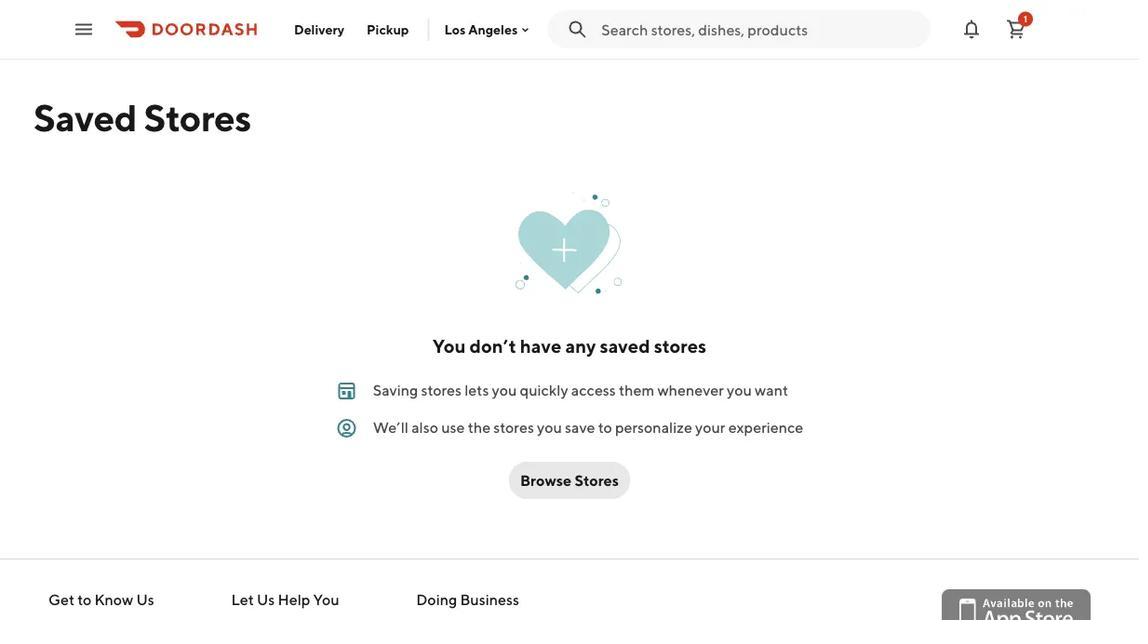 Task type: describe. For each thing, give the bounding box(es) containing it.
personalize
[[615, 419, 693, 436]]

delivery button
[[283, 14, 356, 44]]

1 items, open order cart image
[[1006, 18, 1028, 41]]

pickup
[[367, 21, 409, 37]]

doing business
[[416, 591, 519, 608]]

saved
[[34, 95, 137, 139]]

0 horizontal spatial you
[[492, 381, 517, 399]]

we'll also use the stores you save to personalize your experience
[[373, 419, 804, 436]]

saved stores
[[34, 95, 251, 139]]

use
[[441, 419, 465, 436]]

0 horizontal spatial to
[[77, 591, 91, 608]]

stores for browse stores
[[575, 472, 619, 489]]

let
[[231, 591, 254, 608]]

get to know us
[[48, 591, 154, 608]]

help
[[278, 591, 310, 608]]

1 horizontal spatial stores
[[494, 419, 534, 436]]

you don't have any saved stores
[[433, 335, 707, 357]]

saving
[[373, 381, 418, 399]]

notification bell image
[[961, 18, 983, 41]]

whenever
[[658, 381, 724, 399]]

1 vertical spatial stores
[[421, 381, 462, 399]]

we'll
[[373, 419, 409, 436]]

pickup button
[[356, 14, 420, 44]]

Store search: begin typing to search for stores available on DoorDash text field
[[602, 19, 920, 40]]

your
[[696, 419, 726, 436]]

them
[[619, 381, 655, 399]]

delivery
[[294, 21, 345, 37]]

quickly
[[520, 381, 569, 399]]

stores for saved stores
[[144, 95, 251, 139]]

also
[[412, 419, 439, 436]]

saving stores lets you quickly access them whenever you want
[[373, 381, 789, 399]]



Task type: locate. For each thing, give the bounding box(es) containing it.
you left want
[[727, 381, 752, 399]]

us right let
[[257, 591, 275, 608]]

get
[[48, 591, 74, 608]]

1 vertical spatial to
[[77, 591, 91, 608]]

1 horizontal spatial to
[[598, 419, 612, 436]]

us right the know
[[136, 591, 154, 608]]

save
[[565, 419, 595, 436]]

0 horizontal spatial you
[[313, 591, 339, 608]]

doing
[[416, 591, 457, 608]]

you right lets
[[492, 381, 517, 399]]

us
[[136, 591, 154, 608], [257, 591, 275, 608]]

want
[[755, 381, 789, 399]]

0 horizontal spatial stores
[[421, 381, 462, 399]]

to
[[598, 419, 612, 436], [77, 591, 91, 608]]

1 horizontal spatial you
[[537, 419, 562, 436]]

0 horizontal spatial us
[[136, 591, 154, 608]]

you
[[492, 381, 517, 399], [727, 381, 752, 399], [537, 419, 562, 436]]

browse stores
[[520, 472, 619, 489]]

you right help
[[313, 591, 339, 608]]

stores
[[654, 335, 707, 357], [421, 381, 462, 399], [494, 419, 534, 436]]

angeles
[[468, 22, 518, 37]]

1 horizontal spatial stores
[[575, 472, 619, 489]]

0 vertical spatial to
[[598, 419, 612, 436]]

browse
[[520, 472, 572, 489]]

0 vertical spatial you
[[433, 335, 466, 357]]

1 horizontal spatial us
[[257, 591, 275, 608]]

you left save
[[537, 419, 562, 436]]

2 horizontal spatial stores
[[654, 335, 707, 357]]

to right save
[[598, 419, 612, 436]]

lets
[[465, 381, 489, 399]]

stores
[[144, 95, 251, 139], [575, 472, 619, 489]]

to right get
[[77, 591, 91, 608]]

you
[[433, 335, 466, 357], [313, 591, 339, 608]]

los angeles
[[445, 22, 518, 37]]

experience
[[729, 419, 804, 436]]

1 vertical spatial stores
[[575, 472, 619, 489]]

you left don't
[[433, 335, 466, 357]]

know
[[94, 591, 133, 608]]

0 horizontal spatial stores
[[144, 95, 251, 139]]

browse stores button
[[509, 462, 630, 499]]

stores left lets
[[421, 381, 462, 399]]

0 vertical spatial stores
[[144, 95, 251, 139]]

have
[[520, 335, 562, 357]]

don't
[[470, 335, 517, 357]]

2 us from the left
[[257, 591, 275, 608]]

1 button
[[998, 11, 1035, 48]]

access
[[572, 381, 616, 399]]

any
[[566, 335, 596, 357]]

2 horizontal spatial you
[[727, 381, 752, 399]]

saved
[[600, 335, 650, 357]]

1
[[1024, 14, 1028, 24]]

1 us from the left
[[136, 591, 154, 608]]

open menu image
[[73, 18, 95, 41]]

stores inside button
[[575, 472, 619, 489]]

stores right the
[[494, 419, 534, 436]]

business
[[460, 591, 519, 608]]

los angeles button
[[445, 22, 533, 37]]

2 vertical spatial stores
[[494, 419, 534, 436]]

the
[[468, 419, 491, 436]]

stores up whenever
[[654, 335, 707, 357]]

los
[[445, 22, 466, 37]]

0 vertical spatial stores
[[654, 335, 707, 357]]

1 horizontal spatial you
[[433, 335, 466, 357]]

1 vertical spatial you
[[313, 591, 339, 608]]

let us help you
[[231, 591, 339, 608]]



Task type: vqa. For each thing, say whether or not it's contained in the screenshot.
your
yes



